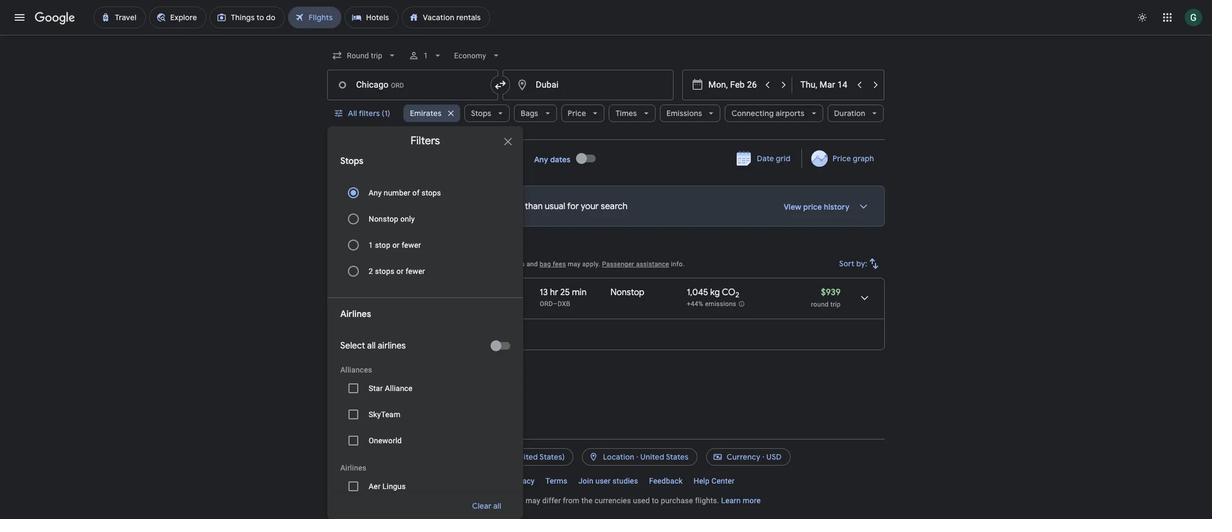 Task type: describe. For each thing, give the bounding box(es) containing it.
13
[[540, 287, 548, 298]]

prices
[[327, 260, 347, 268]]

duration button
[[828, 100, 884, 126]]

2 stops or fewer
[[369, 267, 425, 276]]

all for clear
[[494, 501, 502, 511]]

1 fees from the left
[[423, 260, 436, 268]]

select all airlines
[[341, 341, 406, 351]]

nonstop flight. element
[[611, 287, 645, 300]]

taxes
[[399, 260, 416, 268]]

939 US dollars text field
[[821, 287, 841, 298]]

leaves o'hare international airport at 7:45 pm on monday, february 26 and arrives at dubai international airport at 7:10 pm on tuesday, february 27. element
[[378, 287, 455, 298]]

clear all button
[[459, 493, 515, 519]]

1 vertical spatial flights
[[405, 330, 429, 339]]

all for select
[[367, 341, 376, 351]]

1 for 1 stop or fewer
[[369, 241, 373, 250]]

flights.
[[695, 496, 720, 505]]

airlines for select all airlines
[[341, 464, 367, 472]]

times button
[[609, 100, 656, 126]]

only
[[401, 215, 415, 223]]

2 inside 1,045 kg co 2
[[736, 291, 740, 300]]

2 more flights
[[378, 330, 429, 339]]

all filters (1)
[[348, 108, 391, 118]]

any number of stops
[[369, 189, 441, 197]]

price for price graph
[[833, 154, 851, 163]]

cheaper than usual for your search
[[488, 201, 628, 212]]

clear all
[[473, 501, 502, 511]]

swap origin and destination. image
[[494, 78, 507, 92]]

find the best price region
[[327, 145, 885, 177]]

bag fees button
[[540, 260, 566, 268]]

english
[[484, 452, 510, 462]]

sort by: button
[[835, 251, 885, 277]]

learn more link
[[722, 496, 761, 505]]

join user studies link
[[573, 472, 644, 490]]

states)
[[540, 452, 565, 462]]

ord
[[540, 300, 553, 308]]

2 for 2 more flights
[[378, 330, 382, 339]]

all
[[348, 108, 357, 118]]

departing flights main content
[[327, 145, 885, 359]]

(united
[[512, 452, 538, 462]]

help center
[[694, 477, 735, 485]]

cheaper
[[490, 201, 523, 212]]

0 vertical spatial flights
[[381, 244, 413, 257]]

departing flights
[[327, 244, 413, 257]]

bag
[[540, 260, 551, 268]]

0 vertical spatial for
[[568, 201, 579, 212]]

date grid
[[757, 154, 791, 163]]

bags button
[[515, 100, 557, 126]]

1 vertical spatial more
[[743, 496, 761, 505]]

terms
[[546, 477, 568, 485]]

1 vertical spatial for
[[438, 260, 447, 268]]

may inside departing flights 'main content'
[[568, 260, 581, 268]]

join
[[579, 477, 594, 485]]

2 fees from the left
[[553, 260, 566, 268]]

$939 round trip
[[812, 287, 841, 308]]

only button
[[467, 473, 511, 500]]

include
[[348, 260, 371, 268]]

connecting airports button
[[725, 100, 824, 126]]

feedback link
[[644, 472, 689, 490]]

Return text field
[[801, 70, 851, 100]]

1 vertical spatial stops
[[375, 267, 395, 276]]

Departure text field
[[709, 70, 759, 100]]

sort
[[840, 259, 855, 269]]

help
[[694, 477, 710, 485]]

united states
[[641, 452, 689, 462]]

stops inside popup button
[[471, 108, 492, 118]]

stop
[[375, 241, 391, 250]]

1 currencies from the left
[[487, 496, 524, 505]]

track prices
[[346, 154, 391, 164]]

studies
[[613, 477, 639, 485]]

sort by:
[[840, 259, 868, 269]]

star alliance
[[369, 384, 413, 393]]

more inside departing flights 'main content'
[[384, 330, 403, 339]]

and
[[527, 260, 538, 268]]

1 for 1
[[424, 51, 428, 60]]

differ
[[543, 496, 561, 505]]

star
[[369, 384, 383, 393]]

used
[[633, 496, 650, 505]]

feedback
[[649, 477, 683, 485]]

nonstop for nonstop only
[[369, 215, 399, 223]]

1 button
[[404, 42, 448, 69]]

bags
[[521, 108, 539, 118]]

departing
[[327, 244, 378, 257]]

connecting
[[732, 108, 774, 118]]

to
[[652, 496, 659, 505]]

date grid button
[[729, 149, 800, 168]]

co
[[722, 287, 736, 298]]

fewer for 1 stop or fewer
[[402, 241, 421, 250]]

airlines for filters
[[341, 309, 371, 320]]

price graph
[[833, 154, 874, 163]]

only
[[480, 482, 497, 491]]

Departure time: 7:45 PM. text field
[[378, 287, 410, 298]]

than
[[525, 201, 543, 212]]

Arrival time: 7:10 PM on  Tuesday, February 27. text field
[[419, 287, 455, 298]]

view price history image
[[851, 193, 877, 220]]

view price history
[[784, 202, 850, 212]]

user
[[596, 477, 611, 485]]

passenger
[[602, 260, 635, 268]]

purchase
[[661, 496, 693, 505]]

1 vertical spatial stops
[[341, 156, 364, 167]]

help center link
[[689, 472, 740, 490]]

nonstop for nonstop
[[611, 287, 645, 298]]

any for any number of stops
[[369, 189, 382, 197]]

1 inside departing flights 'main content'
[[449, 260, 452, 268]]

emirates button
[[404, 100, 460, 126]]



Task type: vqa. For each thing, say whether or not it's contained in the screenshot.
939 US dollars 'text box' at right bottom
yes



Task type: locate. For each thing, give the bounding box(es) containing it.
1 horizontal spatial for
[[568, 201, 579, 212]]

13 hr 25 min ord – dxb
[[540, 287, 587, 308]]

connecting airports
[[732, 108, 805, 118]]

states
[[666, 452, 689, 462]]

main menu image
[[13, 11, 26, 24]]

0 horizontal spatial all
[[367, 341, 376, 351]]

stops
[[422, 189, 441, 197], [375, 267, 395, 276]]

1 stop or fewer
[[369, 241, 421, 250]]

1 vertical spatial or
[[397, 267, 404, 276]]

1,045
[[687, 287, 709, 298]]

fees right the bag
[[553, 260, 566, 268]]

privacy
[[510, 477, 535, 485]]

1 horizontal spatial stops
[[471, 108, 492, 118]]

2 horizontal spatial 2
[[736, 291, 740, 300]]

stops up 7:45 pm on the bottom left of the page
[[375, 267, 395, 276]]

price for price
[[568, 108, 587, 118]]

close dialog image
[[502, 135, 515, 148]]

1 horizontal spatial more
[[743, 496, 761, 505]]

for left adult.
[[438, 260, 447, 268]]

more
[[384, 330, 403, 339], [743, 496, 761, 505]]

2 currencies from the left
[[595, 496, 631, 505]]

displayed currencies may differ from the currencies used to purchase flights. learn more
[[452, 496, 761, 505]]

none search field containing filters
[[327, 42, 885, 519]]

any dates
[[534, 154, 571, 164]]

aer
[[369, 482, 381, 491]]

1 horizontal spatial nonstop
[[611, 287, 645, 298]]

currencies down join user studies
[[595, 496, 631, 505]]

all right "clear"
[[494, 501, 502, 511]]

2 down departing flights at the top of page
[[369, 267, 373, 276]]

0 vertical spatial or
[[393, 241, 400, 250]]

25
[[561, 287, 570, 298]]

0 vertical spatial stops
[[471, 108, 492, 118]]

7:45 pm – 7:10 pm
[[378, 287, 450, 298]]

lingus
[[383, 482, 406, 491]]

more up airlines
[[384, 330, 403, 339]]

united
[[641, 452, 665, 462]]

7:10 pm
[[419, 287, 450, 298]]

– left the 7:10 pm
[[412, 287, 417, 298]]

fewer up leaves o'hare international airport at 7:45 pm on monday, february 26 and arrives at dubai international airport at 7:10 pm on tuesday, february 27. element
[[406, 267, 425, 276]]

1 horizontal spatial price
[[833, 154, 851, 163]]

1 horizontal spatial 1
[[424, 51, 428, 60]]

select
[[341, 341, 365, 351]]

learn
[[722, 496, 741, 505]]

1 inside the stops option group
[[369, 241, 373, 250]]

0 vertical spatial airlines
[[341, 309, 371, 320]]

may left differ
[[526, 496, 541, 505]]

emissions
[[706, 300, 737, 308]]

flights up airlines
[[405, 330, 429, 339]]

or right stop
[[393, 241, 400, 250]]

from
[[563, 496, 580, 505]]

graph
[[853, 154, 874, 163]]

min
[[572, 287, 587, 298]]

1 vertical spatial 2
[[736, 291, 740, 300]]

english (united states)
[[484, 452, 565, 462]]

None text field
[[503, 70, 674, 100]]

2 vertical spatial 2
[[378, 330, 382, 339]]

2 vertical spatial 1
[[449, 260, 452, 268]]

0 horizontal spatial price
[[568, 108, 587, 118]]

may left apply.
[[568, 260, 581, 268]]

apply.
[[583, 260, 601, 268]]

stops option group
[[341, 180, 511, 284]]

0 horizontal spatial for
[[438, 260, 447, 268]]

1 horizontal spatial stops
[[422, 189, 441, 197]]

charges
[[501, 260, 525, 268]]

any inside the stops option group
[[369, 189, 382, 197]]

location
[[603, 452, 635, 462]]

airlines
[[341, 309, 371, 320], [341, 464, 367, 472]]

0 vertical spatial price
[[568, 108, 587, 118]]

stops left bags
[[471, 108, 492, 118]]

kg
[[711, 287, 720, 298]]

0 vertical spatial fewer
[[402, 241, 421, 250]]

alliance
[[385, 384, 413, 393]]

0 horizontal spatial 1
[[369, 241, 373, 250]]

dates
[[551, 154, 571, 164]]

0 horizontal spatial fees
[[423, 260, 436, 268]]

1 vertical spatial any
[[369, 189, 382, 197]]

+
[[417, 260, 421, 268]]

hr
[[550, 287, 559, 298]]

fewer
[[402, 241, 421, 250], [406, 267, 425, 276]]

price button
[[562, 100, 605, 126]]

1 vertical spatial airlines
[[341, 464, 367, 472]]

price left graph
[[833, 154, 851, 163]]

0 vertical spatial may
[[568, 260, 581, 268]]

of
[[413, 189, 420, 197]]

1 vertical spatial 1
[[369, 241, 373, 250]]

– down hr
[[553, 300, 558, 308]]

–
[[412, 287, 417, 298], [553, 300, 558, 308]]

1 airlines from the top
[[341, 309, 371, 320]]

nonstop inside departing flights 'main content'
[[611, 287, 645, 298]]

flight details. leaves o'hare international airport at 7:45 pm on monday, february 26 and arrives at dubai international airport at 7:10 pm on tuesday, february 27. image
[[852, 285, 878, 311]]

nonstop only
[[369, 215, 415, 223]]

price graph button
[[805, 149, 883, 168]]

2 for 2 stops or fewer
[[369, 267, 373, 276]]

price inside button
[[833, 154, 851, 163]]

grid
[[776, 154, 791, 163]]

1 vertical spatial fewer
[[406, 267, 425, 276]]

1 vertical spatial may
[[526, 496, 541, 505]]

nonstop inside the stops option group
[[369, 215, 399, 223]]

+44%
[[687, 300, 704, 308]]

for
[[568, 201, 579, 212], [438, 260, 447, 268]]

1 vertical spatial price
[[833, 154, 851, 163]]

price inside popup button
[[568, 108, 587, 118]]

trip
[[831, 301, 841, 308]]

1 horizontal spatial currencies
[[595, 496, 631, 505]]

for left your
[[568, 201, 579, 212]]

filters
[[411, 134, 440, 148]]

history
[[824, 202, 850, 212]]

any left number
[[369, 189, 382, 197]]

0 horizontal spatial more
[[384, 330, 403, 339]]

adult.
[[454, 260, 471, 268]]

0 horizontal spatial –
[[412, 287, 417, 298]]

– inside 13 hr 25 min ord – dxb
[[553, 300, 558, 308]]

0 vertical spatial nonstop
[[369, 215, 399, 223]]

0 vertical spatial stops
[[422, 189, 441, 197]]

all inside button
[[494, 501, 502, 511]]

0 horizontal spatial currencies
[[487, 496, 524, 505]]

fewer for 2 stops or fewer
[[406, 267, 425, 276]]

1 vertical spatial nonstop
[[611, 287, 645, 298]]

0 horizontal spatial any
[[369, 189, 382, 197]]

more right learn
[[743, 496, 761, 505]]

0 horizontal spatial 2
[[369, 267, 373, 276]]

optional
[[473, 260, 499, 268]]

aer lingus
[[369, 482, 406, 491]]

2 airlines from the top
[[341, 464, 367, 472]]

0 horizontal spatial may
[[526, 496, 541, 505]]

1 horizontal spatial may
[[568, 260, 581, 268]]

1 horizontal spatial –
[[553, 300, 558, 308]]

change appearance image
[[1130, 4, 1156, 31]]

all right select
[[367, 341, 376, 351]]

7:45 pm
[[378, 287, 410, 298]]

2 horizontal spatial 1
[[449, 260, 452, 268]]

price right bags popup button
[[568, 108, 587, 118]]

currencies
[[487, 496, 524, 505], [595, 496, 631, 505]]

terms link
[[540, 472, 573, 490]]

join user studies
[[579, 477, 639, 485]]

the
[[582, 496, 593, 505]]

emirates
[[410, 108, 442, 118]]

None text field
[[327, 70, 499, 100]]

displayed
[[452, 496, 485, 505]]

2 up select all airlines
[[378, 330, 382, 339]]

1 horizontal spatial all
[[494, 501, 502, 511]]

1 vertical spatial all
[[494, 501, 502, 511]]

1 horizontal spatial any
[[534, 154, 549, 164]]

or
[[393, 241, 400, 250], [397, 267, 404, 276]]

0 vertical spatial any
[[534, 154, 549, 164]]

stops left prices
[[341, 156, 364, 167]]

flights up taxes
[[381, 244, 413, 257]]

view
[[784, 202, 802, 212]]

track
[[346, 154, 366, 164]]

2
[[369, 267, 373, 276], [736, 291, 740, 300], [378, 330, 382, 339]]

0 vertical spatial 2
[[369, 267, 373, 276]]

currencies down only
[[487, 496, 524, 505]]

$939
[[821, 287, 841, 298]]

duration
[[835, 108, 866, 118]]

or left '+'
[[397, 267, 404, 276]]

stops right of
[[422, 189, 441, 197]]

or for stops
[[397, 267, 404, 276]]

fewer up taxes
[[402, 241, 421, 250]]

times
[[616, 108, 637, 118]]

currency
[[727, 452, 761, 462]]

2 inside the stops option group
[[369, 267, 373, 276]]

1 inside popup button
[[424, 51, 428, 60]]

any inside find the best price region
[[534, 154, 549, 164]]

or for stop
[[393, 241, 400, 250]]

filters
[[359, 108, 380, 118]]

2 up emissions on the right bottom
[[736, 291, 740, 300]]

None search field
[[327, 42, 885, 519]]

total duration 13 hr 25 min. element
[[540, 287, 611, 300]]

1 horizontal spatial fees
[[553, 260, 566, 268]]

0 horizontal spatial nonstop
[[369, 215, 399, 223]]

nonstop down passenger assistance button
[[611, 287, 645, 298]]

nonstop left the only
[[369, 215, 399, 223]]

None field
[[327, 46, 402, 65], [450, 46, 506, 65], [327, 46, 402, 65], [450, 46, 506, 65]]

0 vertical spatial more
[[384, 330, 403, 339]]

required
[[372, 260, 397, 268]]

0 vertical spatial all
[[367, 341, 376, 351]]

number
[[384, 189, 411, 197]]

any for any dates
[[534, 154, 549, 164]]

0 horizontal spatial stops
[[341, 156, 364, 167]]

0 horizontal spatial stops
[[375, 267, 395, 276]]

1 horizontal spatial 2
[[378, 330, 382, 339]]

prices
[[368, 154, 391, 164]]

fees right '+'
[[423, 260, 436, 268]]

1 vertical spatial –
[[553, 300, 558, 308]]

any left dates
[[534, 154, 549, 164]]

0 vertical spatial –
[[412, 287, 417, 298]]

0 vertical spatial 1
[[424, 51, 428, 60]]



